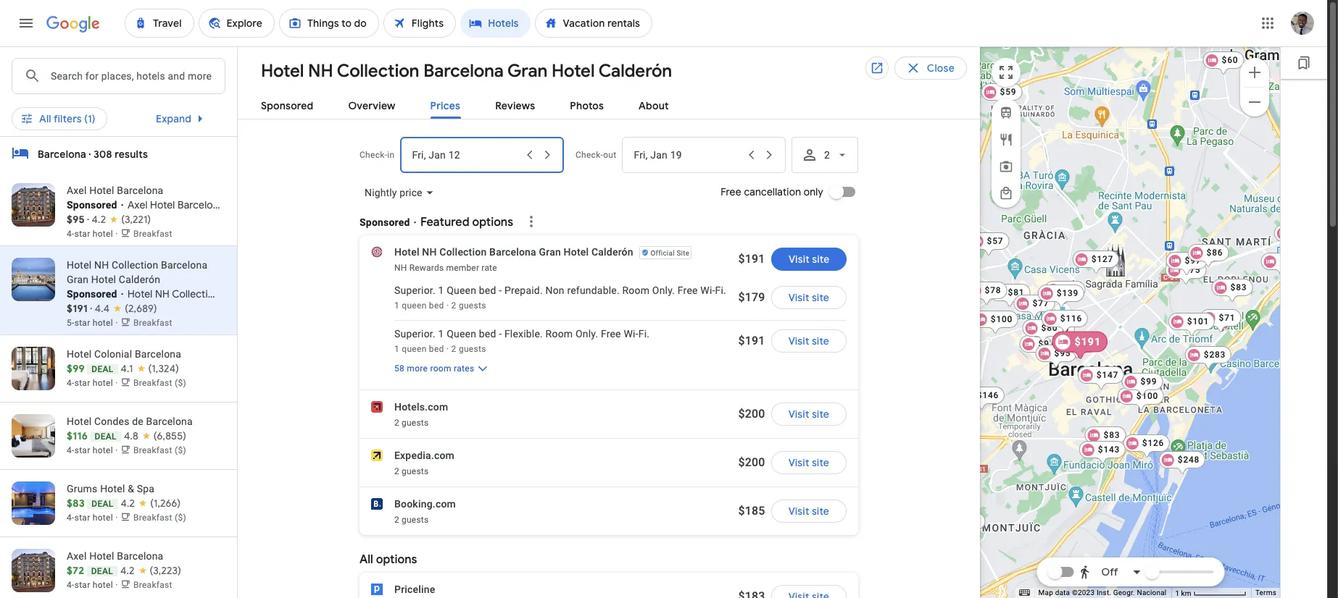 Task type: vqa. For each thing, say whether or not it's contained in the screenshot.


Task type: describe. For each thing, give the bounding box(es) containing it.
prepaid.
[[505, 285, 543, 297]]

queen inside superior. 1 queen bed - prepaid. non refundable. room only. free wi-fi. 1 queen bed · 2 guests
[[402, 301, 427, 311]]

spa inside the grums hotel & spa $83 deal
[[137, 484, 155, 495]]

colonial
[[94, 349, 132, 360]]

visit site for 4th visit site button
[[789, 408, 830, 421]]

close button
[[895, 57, 967, 80]]

· inside superior. 1 queen bed - prepaid. non refundable. room only. free wi-fi. 1 queen bed · 2 guests
[[447, 301, 449, 311]]

$179
[[738, 291, 765, 305]]

4.4
[[95, 302, 110, 315]]

visit for 5th visit site button from the top
[[789, 457, 810, 470]]

nacional
[[1137, 590, 1167, 598]]

$147
[[1097, 371, 1119, 381]]

pool button
[[399, 103, 453, 126]]

6 breakfast from the top
[[133, 581, 172, 591]]

4 breakfast from the top
[[133, 446, 172, 456]]

0 horizontal spatial check-in text field
[[325, 57, 411, 91]]

booking.com
[[394, 499, 456, 510]]

barcelona inside hotel colonial barcelona $99 deal
[[135, 349, 181, 360]]

room inside superior. 1 queen bed - prepaid. non refundable. room only. free wi-fi. 1 queen bed · 2 guests
[[622, 285, 650, 297]]

0 vertical spatial $83 link
[[1212, 279, 1253, 304]]

0 horizontal spatial $78
[[985, 286, 1001, 296]]

(3,221)
[[121, 213, 151, 226]]

check- for in
[[360, 150, 387, 160]]

zoom out map image
[[1246, 93, 1264, 111]]

2 inside hotels.com 2 guests
[[394, 418, 399, 429]]

$283 link
[[1185, 347, 1232, 371]]

2 visit site button from the top
[[771, 286, 847, 310]]

bed up 58 more room rates
[[429, 344, 444, 355]]

4+ rating button
[[316, 103, 393, 126]]

nh inside heading
[[308, 60, 333, 82]]

1 horizontal spatial $78 link
[[1044, 281, 1085, 306]]

($) for (1,324)
[[175, 378, 186, 389]]

visit for 1st visit site button from the bottom
[[789, 505, 810, 518]]

breakfast ($) for (1,266)
[[133, 513, 186, 524]]

$95 link
[[1035, 345, 1077, 370]]

$86 link
[[1188, 244, 1229, 269]]

1 vertical spatial $126
[[1142, 439, 1164, 449]]

$72
[[67, 565, 84, 578]]

$146 link
[[958, 387, 1005, 412]]

2 inside superior. 1 queen bed - flexible. room only. free wi-fi. 1 queen bed · 2 guests
[[451, 344, 457, 355]]

nightly price button
[[353, 176, 446, 210]]

hotel condes de barcelona $116 deal
[[67, 416, 193, 443]]

0 horizontal spatial $100 link
[[972, 311, 1019, 336]]

5 visit site button from the top
[[771, 452, 847, 475]]

close
[[927, 62, 955, 75]]

visit site for 1st visit site button from the bottom
[[789, 505, 830, 518]]

reviews
[[495, 99, 535, 112]]

queen inside superior. 1 queen bed - flexible. room only. free wi-fi. 1 queen bed · 2 guests
[[402, 344, 427, 355]]

$60
[[1222, 55, 1238, 65]]

2 horizontal spatial free
[[721, 186, 742, 199]]

2 all filters (1) from the top
[[39, 112, 96, 125]]

overview
[[348, 99, 396, 112]]

4- for $116
[[67, 446, 74, 456]]

superior. for $191
[[394, 328, 436, 340]]

main menu image
[[17, 15, 35, 32]]

price
[[540, 108, 565, 121]]

Check-out text field
[[634, 138, 742, 173]]

· up 4.4 out of 5 stars from 2,689 reviews "image"
[[121, 289, 124, 300]]

(6,855)
[[154, 430, 186, 443]]

visit site for 5th visit site button from the bottom of the page
[[789, 291, 830, 305]]

collection inside heading
[[337, 60, 419, 82]]

nightly price
[[365, 187, 423, 199]]

0 horizontal spatial $83 link
[[1085, 427, 1126, 452]]

visit site for third visit site button from the top
[[789, 335, 830, 348]]

calderón inside heading
[[599, 60, 672, 82]]

hotel nh collection barcelona gran hotel calderón heading
[[249, 58, 672, 83]]

all options
[[360, 553, 417, 568]]

axel for $72
[[67, 551, 87, 563]]

4- for $72
[[67, 581, 74, 591]]

$71 link
[[1200, 310, 1241, 334]]

58 more room rates
[[394, 364, 475, 374]]

out
[[603, 150, 617, 160]]

$60 link
[[1203, 51, 1244, 76]]

1 vertical spatial hotel nh collection barcelona gran hotel calderón
[[394, 247, 634, 258]]

$81 link
[[989, 284, 1030, 309]]

hotel · for $72
[[93, 581, 118, 591]]

all filters (1) inside filters "form"
[[39, 108, 96, 121]]

cancellation
[[744, 186, 801, 199]]

(2,689)
[[125, 302, 157, 315]]

only
[[804, 186, 824, 199]]

1 vertical spatial axel
[[128, 199, 148, 212]]

map region
[[841, 0, 1339, 599]]

filters inside "form"
[[54, 108, 82, 121]]

4 site from the top
[[812, 408, 830, 421]]

2 hotel · from the top
[[93, 318, 118, 328]]

Search for places, hotels and more text field
[[50, 59, 225, 94]]

$74
[[1280, 257, 1296, 267]]

Check-out text field
[[466, 57, 554, 91]]

type
[[665, 108, 687, 121]]

0 horizontal spatial $126 link
[[1028, 320, 1075, 345]]

flexible.
[[505, 328, 543, 340]]

nh left rewards
[[394, 263, 407, 273]]

$80
[[1041, 323, 1058, 334]]

breakfast ($) for (1,324)
[[133, 378, 186, 389]]

1 vertical spatial $100
[[1136, 392, 1159, 402]]

6 site from the top
[[812, 505, 830, 518]]

2 site from the top
[[812, 291, 830, 305]]

· left '4.2 out of 5 stars from 3,221 reviews' 'image'
[[87, 213, 89, 226]]

hotels.com
[[394, 402, 448, 413]]

bed left flexible. on the left of the page
[[479, 328, 496, 340]]

check- for out
[[576, 150, 603, 160]]

($) for (1,266)
[[175, 513, 186, 524]]

(1) inside filters "form"
[[84, 108, 96, 121]]

keyboard shortcuts image
[[1020, 590, 1030, 597]]

check-in
[[360, 150, 395, 160]]

hotel inside axel hotel barcelona $72 deal
[[89, 551, 114, 563]]

under $125 button
[[224, 103, 311, 126]]

sponsored · featured options
[[360, 215, 513, 230]]

queen for $179
[[447, 285, 476, 297]]

$97 for leftmost $97 link
[[1038, 339, 1055, 349]]

property type button
[[596, 103, 712, 126]]

guests inside superior. 1 queen bed - flexible. room only. free wi-fi. 1 queen bed · 2 guests
[[459, 344, 486, 355]]

$116 inside map region
[[1060, 314, 1082, 324]]

1 breakfast from the top
[[133, 229, 172, 239]]

room
[[430, 364, 452, 374]]

wi- inside superior. 1 queen bed - flexible. room only. free wi-fi. 1 queen bed · 2 guests
[[624, 328, 639, 340]]

prices
[[430, 99, 461, 112]]

expedia.com 2 guests
[[394, 450, 455, 477]]

condes
[[94, 416, 129, 428]]

rating
[[356, 108, 384, 121]]

only. inside superior. 1 queen bed - flexible. room only. free wi-fi. 1 queen bed · 2 guests
[[576, 328, 598, 340]]

off
[[1102, 566, 1118, 579]]

nh up rewards
[[422, 247, 437, 258]]

- for $191
[[499, 328, 502, 340]]

($) for (6,855)
[[175, 446, 186, 456]]

barcelona · 308 results heading
[[38, 146, 148, 163]]

5 breakfast from the top
[[133, 513, 172, 524]]

$95 inside map region
[[1054, 349, 1071, 359]]

$248
[[1178, 455, 1200, 466]]

$127 link
[[1073, 251, 1119, 276]]

4.2 for (3,221)
[[92, 213, 106, 226]]

4.4 out of 5 stars from 2,689 reviews image
[[95, 302, 157, 316]]

4.2 out of 5 stars from 1,266 reviews image
[[121, 497, 181, 511]]

· inside sponsored · featured options
[[414, 217, 417, 228]]

$185
[[738, 505, 765, 518]]

nightly
[[365, 187, 397, 199]]

leonardo royal hotel barcelona fira, $70 image
[[944, 513, 985, 538]]

$93 link
[[1056, 336, 1098, 360]]

hotel · for $99
[[93, 378, 118, 389]]

deal inside "hotel condes de barcelona $116 deal"
[[95, 432, 117, 442]]

refundable.
[[567, 285, 620, 297]]

off button
[[1075, 555, 1146, 590]]

$125
[[280, 108, 302, 121]]

$191 link
[[1052, 332, 1108, 361]]

1 vertical spatial options
[[376, 553, 417, 568]]

superior. 1 queen bed - prepaid. non refundable. room only. free wi-fi. 1 queen bed · 2 guests
[[394, 285, 727, 311]]

4-star hotel · for $116
[[67, 446, 120, 456]]

sponsored inside tab list
[[261, 99, 314, 112]]

$97 for right $97 link
[[1185, 256, 1201, 266]]

official
[[651, 249, 675, 257]]

barcelona inside heading
[[424, 60, 504, 82]]

58 more room rates button
[[394, 354, 847, 384]]

deal inside axel hotel barcelona $72 deal
[[91, 567, 113, 577]]

deal inside hotel colonial barcelona $99 deal
[[92, 365, 114, 375]]

visit for third visit site button from the top
[[789, 335, 810, 348]]

superior. for $179
[[394, 285, 436, 297]]

star up hotel colonial barcelona $99 deal
[[74, 318, 90, 328]]

or
[[151, 108, 161, 121]]

4+
[[341, 108, 353, 121]]

under $125
[[248, 108, 302, 121]]

$83 inside the grums hotel & spa $83 deal
[[67, 497, 85, 510]]

bed down "nh rewards member rate"
[[429, 301, 444, 311]]

$191 down '$179'
[[738, 334, 765, 348]]

$81
[[1008, 288, 1025, 298]]

1 km button
[[1171, 589, 1251, 599]]

inst.
[[1097, 590, 1112, 598]]

$74 link
[[1261, 253, 1302, 278]]

nh rewards member rate
[[394, 263, 497, 273]]

la pedrera-casa milà image
[[1054, 302, 1071, 326]]

4- for $99
[[67, 378, 74, 389]]

5-star hotel ·
[[67, 318, 120, 328]]

0 vertical spatial $83
[[1231, 283, 1247, 293]]

hotel inside hotel colonial barcelona $99 deal
[[67, 349, 92, 360]]

2 (1) from the top
[[84, 112, 96, 125]]

$191 up '$179'
[[738, 252, 765, 266]]

2 inside superior. 1 queen bed - prepaid. non refundable. room only. free wi-fi. 1 queen bed · 2 guests
[[451, 301, 457, 311]]

guests inside superior. 1 queen bed - prepaid. non refundable. room only. free wi-fi. 1 queen bed · 2 guests
[[459, 301, 486, 311]]

guests for expedia.com
[[402, 467, 429, 477]]

more
[[407, 364, 428, 374]]

results
[[115, 148, 148, 161]]

tab list containing sponsored
[[238, 88, 980, 120]]

free cancellation only
[[721, 186, 824, 199]]

$57 link
[[968, 233, 1009, 257]]

&
[[128, 484, 134, 495]]

axel hotel barcelona $72 deal
[[67, 551, 163, 578]]

property type
[[620, 108, 687, 121]]

rate
[[482, 263, 497, 273]]

price button
[[516, 103, 590, 126]]

4.2 for (3,223)
[[120, 565, 135, 578]]

6 visit site button from the top
[[771, 500, 847, 524]]

nh up (2,689)
[[155, 288, 170, 301]]

barcelona · 308 results
[[38, 148, 148, 161]]

wi- inside superior. 1 queen bed - prepaid. non refundable. room only. free wi-fi. 1 queen bed · 2 guests
[[701, 285, 715, 297]]

$86
[[1207, 248, 1223, 258]]

barcelona inside axel hotel barcelona $72 deal
[[117, 551, 163, 563]]



Task type: locate. For each thing, give the bounding box(es) containing it.
1 horizontal spatial options
[[472, 215, 513, 230]]

sponsored inside sponsored · featured options
[[360, 217, 410, 228]]

2
[[636, 68, 642, 80], [824, 149, 830, 161], [451, 301, 457, 311], [451, 344, 457, 355], [394, 418, 399, 429], [394, 467, 399, 477], [394, 516, 399, 526]]

· inside superior. 1 queen bed - flexible. room only. free wi-fi. 1 queen bed · 2 guests
[[447, 344, 449, 355]]

site
[[812, 253, 830, 266], [812, 291, 830, 305], [812, 335, 830, 348], [812, 408, 830, 421], [812, 457, 830, 470], [812, 505, 830, 518]]

$191 down the $116 link
[[1075, 336, 1101, 348]]

2 check- from the left
[[576, 150, 603, 160]]

4.2 inside 4.2 out of 5 stars from 1,266 reviews image
[[121, 497, 135, 510]]

2 queen from the top
[[402, 344, 427, 355]]

axel down barcelona · 308
[[67, 185, 87, 196]]

1 vertical spatial check-in text field
[[412, 138, 521, 173]]

visit site for 5th visit site button from the top
[[789, 457, 830, 470]]

only. down refundable.
[[576, 328, 598, 340]]

($) down (1,324)
[[175, 378, 186, 389]]

superior. up more
[[394, 328, 436, 340]]

$99
[[67, 363, 85, 376], [1141, 377, 1157, 387]]

$139
[[1057, 289, 1079, 299]]

nh
[[308, 60, 333, 82], [422, 247, 437, 258], [94, 260, 109, 271], [394, 263, 407, 273], [155, 288, 170, 301]]

$78
[[1063, 285, 1080, 295], [985, 286, 1001, 296]]

- inside superior. 1 queen bed - flexible. room only. free wi-fi. 1 queen bed · 2 guests
[[499, 328, 502, 340]]

$100 link down "$81" link on the right
[[972, 311, 1019, 336]]

4.2 for (1,266)
[[121, 497, 135, 510]]

1 vertical spatial only.
[[576, 328, 598, 340]]

$191 up '5-star hotel ·'
[[67, 302, 88, 315]]

$99 down '5-star hotel ·'
[[67, 363, 85, 376]]

all filters (1) button for hotel nh collection barcelona gran hotel calderón
[[12, 103, 107, 126]]

guests
[[459, 301, 486, 311], [459, 344, 486, 355], [402, 418, 429, 429], [402, 467, 429, 477], [402, 516, 429, 526]]

4 visit from the top
[[789, 408, 810, 421]]

guests inside expedia.com 2 guests
[[402, 467, 429, 477]]

star right or
[[175, 108, 193, 121]]

0 vertical spatial fi.
[[715, 285, 727, 297]]

superior. inside superior. 1 queen bed - flexible. room only. free wi-fi. 1 queen bed · 2 guests
[[394, 328, 436, 340]]

0 vertical spatial queen
[[402, 301, 427, 311]]

1 check- from the left
[[360, 150, 387, 160]]

0 vertical spatial $126 link
[[1028, 320, 1075, 345]]

deal inside the grums hotel & spa $83 deal
[[92, 500, 114, 510]]

$116 inside "hotel condes de barcelona $116 deal"
[[67, 430, 88, 443]]

expand button
[[139, 102, 226, 136]]

0 vertical spatial -
[[499, 285, 502, 297]]

gran
[[508, 60, 548, 82], [539, 247, 561, 258], [67, 274, 89, 286], [271, 288, 295, 301]]

4.2 left (3,223)
[[120, 565, 135, 578]]

1 $200 from the top
[[738, 407, 765, 421]]

breakfast ($) for (6,855)
[[133, 446, 186, 456]]

all filters (1)
[[39, 108, 96, 121], [39, 112, 96, 125]]

1 horizontal spatial $100 link
[[1118, 388, 1164, 413]]

2 breakfast ($) from the top
[[133, 446, 186, 456]]

1 filters from the top
[[54, 108, 82, 121]]

de
[[132, 416, 144, 428]]

4-star hotel · down '4.2 out of 5 stars from 3,221 reviews' 'image'
[[67, 229, 120, 239]]

$95 inside 'axel hotel barcelona sponsored · axel hotel barcelona $95 ·'
[[67, 213, 85, 226]]

zoom in map image
[[1246, 63, 1264, 81]]

4- for $83
[[67, 513, 74, 524]]

1 all filters (1) from the top
[[39, 108, 96, 121]]

1 vertical spatial wi-
[[624, 328, 639, 340]]

$97
[[1185, 256, 1201, 266], [1038, 339, 1055, 349]]

5 visit site from the top
[[789, 457, 830, 470]]

2 button
[[603, 57, 670, 91], [792, 137, 859, 173]]

0 vertical spatial $100
[[991, 315, 1013, 325]]

1 vertical spatial breakfast ($)
[[133, 446, 186, 456]]

0 vertical spatial $116
[[1060, 314, 1082, 324]]

star inside 4- or 5-star popup button
[[175, 108, 193, 121]]

queen inside superior. 1 queen bed - prepaid. non refundable. room only. free wi-fi. 1 queen bed · 2 guests
[[447, 285, 476, 297]]

0 vertical spatial 5-
[[164, 108, 175, 121]]

guests for hotels.com
[[402, 418, 429, 429]]

5- inside popup button
[[164, 108, 175, 121]]

deal
[[92, 365, 114, 375], [95, 432, 117, 442], [92, 500, 114, 510], [91, 567, 113, 577]]

0 vertical spatial $99
[[67, 363, 85, 376]]

hotel · for barcelona
[[93, 446, 118, 456]]

hotel · down the grums hotel & spa $83 deal
[[93, 513, 118, 524]]

member
[[446, 263, 479, 273]]

check- down photos
[[576, 150, 603, 160]]

filters form
[[12, 46, 712, 146]]

guests inside booking.com 2 guests
[[402, 516, 429, 526]]

1 visit from the top
[[789, 253, 810, 266]]

all inside filters "form"
[[39, 108, 51, 121]]

3 hotel · from the top
[[93, 378, 118, 389]]

0 horizontal spatial spa
[[137, 484, 155, 495]]

0 vertical spatial axel
[[67, 185, 87, 196]]

1 vertical spatial $97 link
[[1020, 336, 1061, 360]]

1 4-star hotel · from the top
[[67, 229, 120, 239]]

- for $179
[[499, 285, 502, 297]]

breakfast down (3,221)
[[133, 229, 172, 239]]

breakfast ($) down (1,266) at the bottom of page
[[133, 513, 186, 524]]

clear image
[[246, 66, 263, 83]]

2 vertical spatial ($)
[[175, 513, 186, 524]]

sponsored up 4.4 on the bottom left of the page
[[67, 289, 117, 300]]

1 horizontal spatial free
[[678, 285, 698, 297]]

$83 link up $71
[[1212, 279, 1253, 304]]

superior.
[[394, 285, 436, 297], [394, 328, 436, 340]]

0 vertical spatial $97 link
[[1166, 252, 1207, 277]]

5- up hotel colonial barcelona $99 deal
[[67, 318, 74, 328]]

$191 inside $191 link
[[1075, 336, 1101, 348]]

0 horizontal spatial $116
[[67, 430, 88, 443]]

visit for 1st visit site button
[[789, 253, 810, 266]]

4.1 out of 5 stars from 1,324 reviews image
[[121, 362, 179, 376]]

6 visit site from the top
[[789, 505, 830, 518]]

1 ($) from the top
[[175, 378, 186, 389]]

wi- left '$179'
[[701, 285, 715, 297]]

2 visit from the top
[[789, 291, 810, 305]]

$200
[[738, 407, 765, 421], [738, 456, 765, 470]]

4.2 out of 5 stars from 3,223 reviews image
[[120, 564, 181, 579]]

5 site from the top
[[812, 457, 830, 470]]

0 horizontal spatial check-
[[360, 150, 387, 160]]

· up '4.2 out of 5 stars from 3,221 reviews' 'image'
[[121, 199, 124, 211]]

1 horizontal spatial spa
[[483, 108, 501, 121]]

$143
[[1098, 445, 1120, 455]]

room right refundable.
[[622, 285, 650, 297]]

1
[[438, 285, 444, 297], [394, 301, 400, 311], [438, 328, 444, 340], [394, 344, 400, 355], [1176, 590, 1180, 598]]

grums
[[67, 484, 98, 495]]

deal down grums
[[92, 500, 114, 510]]

2 queen from the top
[[447, 328, 476, 340]]

$83
[[1231, 283, 1247, 293], [1104, 431, 1120, 441], [67, 497, 85, 510]]

sponsored inside 'axel hotel barcelona sponsored · axel hotel barcelona $95 ·'
[[67, 199, 117, 211]]

1 horizontal spatial check-
[[576, 150, 603, 160]]

deal down condes
[[95, 432, 117, 442]]

2 horizontal spatial $83
[[1231, 283, 1247, 293]]

photos
[[570, 99, 604, 112]]

star down 'axel hotel barcelona sponsored · axel hotel barcelona $95 ·'
[[74, 229, 90, 239]]

4 4-star hotel · from the top
[[67, 513, 120, 524]]

4-star hotel · for $72
[[67, 581, 120, 591]]

options left why this ad? icon
[[472, 215, 513, 230]]

2 $200 from the top
[[738, 456, 765, 470]]

1 hotel · from the top
[[93, 229, 118, 239]]

$116 right $80
[[1060, 314, 1082, 324]]

superior. down rewards
[[394, 285, 436, 297]]

$97 down $80
[[1038, 339, 1055, 349]]

- left flexible. on the left of the page
[[499, 328, 502, 340]]

2 vertical spatial 4.2
[[120, 565, 135, 578]]

rates
[[454, 364, 475, 374]]

$83 link
[[1212, 279, 1253, 304], [1085, 427, 1126, 452]]

axel for sponsored
[[67, 185, 87, 196]]

6 visit from the top
[[789, 505, 810, 518]]

1 vertical spatial 5-
[[67, 318, 74, 328]]

0 vertical spatial room
[[622, 285, 650, 297]]

site
[[677, 249, 690, 257]]

$200 for expedia.com
[[738, 456, 765, 470]]

2 - from the top
[[499, 328, 502, 340]]

1 horizontal spatial room
[[622, 285, 650, 297]]

priceline
[[394, 584, 435, 596]]

1 vertical spatial queen
[[402, 344, 427, 355]]

1 vertical spatial $95
[[1054, 349, 1071, 359]]

5 visit from the top
[[789, 457, 810, 470]]

visit for 5th visit site button from the bottom of the page
[[789, 291, 810, 305]]

0 vertical spatial wi-
[[701, 285, 715, 297]]

tab list
[[238, 88, 980, 120]]

3 visit site button from the top
[[771, 330, 847, 353]]

hotels.com 2 guests
[[394, 402, 448, 429]]

queen inside superior. 1 queen bed - flexible. room only. free wi-fi. 1 queen bed · 2 guests
[[447, 328, 476, 340]]

0 vertical spatial 2 button
[[603, 57, 670, 91]]

free inside superior. 1 queen bed - flexible. room only. free wi-fi. 1 queen bed · 2 guests
[[601, 328, 621, 340]]

0 vertical spatial free
[[721, 186, 742, 199]]

1 horizontal spatial $100
[[1136, 392, 1159, 402]]

- left prepaid.
[[499, 285, 502, 297]]

fi. up 58 more room rates button
[[639, 328, 650, 340]]

· up room on the bottom left
[[447, 344, 449, 355]]

0 horizontal spatial $95
[[67, 213, 85, 226]]

fi. inside superior. 1 queen bed - prepaid. non refundable. room only. free wi-fi. 1 queen bed · 2 guests
[[715, 285, 727, 297]]

2 vertical spatial free
[[601, 328, 621, 340]]

expedia.com
[[394, 450, 455, 462]]

fi.
[[715, 285, 727, 297], [639, 328, 650, 340]]

($) down (1,266) at the bottom of page
[[175, 513, 186, 524]]

1 horizontal spatial $116
[[1060, 314, 1082, 324]]

gran inside heading
[[508, 60, 548, 82]]

$200 for hotels.com
[[738, 407, 765, 421]]

$99 inside hotel colonial barcelona $99 deal
[[67, 363, 85, 376]]

5 4-star hotel · from the top
[[67, 581, 120, 591]]

free left cancellation
[[721, 186, 742, 199]]

1 superior. from the top
[[394, 285, 436, 297]]

2 button up about
[[603, 57, 670, 91]]

1 horizontal spatial $126
[[1142, 439, 1164, 449]]

$126 up the '$248' link
[[1142, 439, 1164, 449]]

0 vertical spatial only.
[[652, 285, 675, 297]]

data
[[1055, 590, 1070, 598]]

1 vertical spatial $97
[[1038, 339, 1055, 349]]

0 horizontal spatial only.
[[576, 328, 598, 340]]

- inside superior. 1 queen bed - prepaid. non refundable. room only. free wi-fi. 1 queen bed · 2 guests
[[499, 285, 502, 297]]

wi- up 58 more room rates button
[[624, 328, 639, 340]]

2 4-star hotel · from the top
[[67, 378, 120, 389]]

superior. inside superior. 1 queen bed - prepaid. non refundable. room only. free wi-fi. 1 queen bed · 2 guests
[[394, 285, 436, 297]]

hotel · for spa
[[93, 513, 118, 524]]

bed down the rate
[[479, 285, 496, 297]]

0 vertical spatial spa
[[483, 108, 501, 121]]

2 vertical spatial breakfast ($)
[[133, 513, 186, 524]]

star up grums
[[74, 446, 90, 456]]

$83 up $143
[[1104, 431, 1120, 441]]

rewards
[[409, 263, 444, 273]]

view larger map image
[[998, 64, 1015, 81]]

0 horizontal spatial options
[[376, 553, 417, 568]]

1 vertical spatial $99
[[1141, 377, 1157, 387]]

only. inside superior. 1 queen bed - prepaid. non refundable. room only. free wi-fi. 1 queen bed · 2 guests
[[652, 285, 675, 297]]

1 queen from the top
[[447, 285, 476, 297]]

0 vertical spatial 4.2
[[92, 213, 106, 226]]

visit site button
[[771, 248, 847, 271], [771, 286, 847, 310], [771, 330, 847, 353], [771, 403, 847, 426], [771, 452, 847, 475], [771, 500, 847, 524]]

0 vertical spatial ($)
[[175, 378, 186, 389]]

non
[[546, 285, 565, 297]]

1 vertical spatial 2 button
[[792, 137, 859, 173]]

1 visit site button from the top
[[771, 248, 847, 271]]

breakfast down 4.1 out of 5 stars from 1,324 reviews image
[[133, 378, 172, 389]]

4.2 inside 4.2 out of 5 stars from 3,223 reviews image
[[120, 565, 135, 578]]

$83 link down $147 link
[[1085, 427, 1126, 452]]

$100
[[991, 315, 1013, 325], [1136, 392, 1159, 402]]

check-in text field down spa button
[[412, 138, 521, 173]]

0 horizontal spatial $78 link
[[966, 282, 1007, 307]]

deal down "colonial"
[[92, 365, 114, 375]]

3 breakfast from the top
[[133, 378, 172, 389]]

1 vertical spatial room
[[546, 328, 573, 340]]

$97 link
[[1166, 252, 1207, 277], [1020, 336, 1061, 360]]

3 breakfast ($) from the top
[[133, 513, 186, 524]]

5 hotel · from the top
[[93, 513, 118, 524]]

breakfast down 4.8 out of 5 stars from 6,855 reviews image
[[133, 446, 172, 456]]

geogr.
[[1114, 590, 1135, 598]]

0 vertical spatial $100 link
[[972, 311, 1019, 336]]

superior. 1 queen bed - flexible. room only. free wi-fi. 1 queen bed · 2 guests
[[394, 328, 650, 355]]

0 horizontal spatial $99
[[67, 363, 85, 376]]

0 horizontal spatial 2 button
[[603, 57, 670, 91]]

$78 link
[[1044, 281, 1085, 306], [966, 282, 1007, 307]]

1 horizontal spatial $126 link
[[1123, 435, 1170, 460]]

1 horizontal spatial $97 link
[[1166, 252, 1207, 277]]

4.2 out of 5 stars from 3,221 reviews image
[[92, 212, 151, 227]]

Check-in text field
[[325, 57, 411, 91], [412, 138, 521, 173]]

nh up 4.4 on the bottom left of the page
[[94, 260, 109, 271]]

sponsored inside hotel nh collection barcelona gran hotel calderón sponsored · hotel nh collection barcelona gran hotel calderón $191 ·
[[67, 289, 117, 300]]

$126 link
[[1028, 320, 1075, 345], [1123, 435, 1170, 460]]

spa down check-out text field
[[483, 108, 501, 121]]

3 visit from the top
[[789, 335, 810, 348]]

3 site from the top
[[812, 335, 830, 348]]

4- inside popup button
[[138, 108, 149, 121]]

1 horizontal spatial 2 button
[[792, 137, 859, 173]]

1 horizontal spatial $83 link
[[1212, 279, 1253, 304]]

1 vertical spatial $126 link
[[1123, 435, 1170, 460]]

mar apartments, barcelona image
[[1223, 324, 1229, 330]]

(1,266)
[[150, 497, 181, 510]]

1 vertical spatial $116
[[67, 430, 88, 443]]

0 vertical spatial options
[[472, 215, 513, 230]]

($) down the (6,855)
[[175, 446, 186, 456]]

$139 link
[[1038, 285, 1085, 310]]

hotel nh collection barcelona gran hotel calderón inside heading
[[261, 60, 672, 82]]

star down grums
[[74, 513, 90, 524]]

1 vertical spatial $83
[[1104, 431, 1120, 441]]

1 horizontal spatial $83
[[1104, 431, 1120, 441]]

$126 up '$93' link
[[1047, 324, 1069, 334]]

·
[[121, 199, 124, 211], [87, 213, 89, 226], [414, 217, 417, 228], [121, 289, 124, 300], [447, 301, 449, 311], [90, 302, 92, 315], [447, 344, 449, 355]]

1 vertical spatial $83 link
[[1085, 427, 1126, 452]]

2 filters from the top
[[54, 112, 82, 125]]

$78 left $81
[[985, 286, 1001, 296]]

6 hotel · from the top
[[93, 581, 118, 591]]

hotel inside "hotel condes de barcelona $116 deal"
[[67, 416, 92, 428]]

guests up the rates
[[459, 344, 486, 355]]

only. down official
[[652, 285, 675, 297]]

4.2 left (3,221)
[[92, 213, 106, 226]]

1 horizontal spatial $78
[[1063, 285, 1080, 295]]

(1,324)
[[148, 363, 179, 376]]

free down 'site' at the right of page
[[678, 285, 698, 297]]

guests inside hotels.com 2 guests
[[402, 418, 429, 429]]

4-star hotel · down $72
[[67, 581, 120, 591]]

nh up 4+ rating button
[[308, 60, 333, 82]]

1 horizontal spatial wi-
[[701, 285, 715, 297]]

under
[[248, 108, 278, 121]]

5- right or
[[164, 108, 175, 121]]

2 button up only
[[792, 137, 859, 173]]

2 visit site from the top
[[789, 291, 830, 305]]

0 horizontal spatial $97
[[1038, 339, 1055, 349]]

2 inside expedia.com 2 guests
[[394, 467, 399, 477]]

0 horizontal spatial fi.
[[639, 328, 650, 340]]

visit for 4th visit site button
[[789, 408, 810, 421]]

breakfast ($) down (1,324)
[[133, 378, 186, 389]]

spa inside button
[[483, 108, 501, 121]]

1 - from the top
[[499, 285, 502, 297]]

visit site for 1st visit site button
[[789, 253, 830, 266]]

pool
[[424, 108, 444, 121]]

hotel · down axel hotel barcelona $72 deal
[[93, 581, 118, 591]]

1 km
[[1176, 590, 1193, 598]]

sponsored up '4.2 out of 5 stars from 3,221 reviews' 'image'
[[67, 199, 117, 211]]

1 horizontal spatial fi.
[[715, 285, 727, 297]]

about
[[639, 99, 669, 112]]

2 breakfast from the top
[[133, 318, 172, 328]]

1 horizontal spatial only.
[[652, 285, 675, 297]]

$191 inside hotel nh collection barcelona gran hotel calderón sponsored · hotel nh collection barcelona gran hotel calderón $191 ·
[[67, 302, 88, 315]]

hotel
[[261, 60, 304, 82], [552, 60, 595, 82], [89, 185, 114, 196], [150, 199, 175, 212], [394, 247, 420, 258], [564, 247, 589, 258], [67, 260, 92, 271], [91, 274, 116, 286], [128, 288, 153, 301], [297, 288, 322, 301], [67, 349, 92, 360], [67, 416, 92, 428], [100, 484, 125, 495], [89, 551, 114, 563]]

1 vertical spatial $100 link
[[1118, 388, 1164, 413]]

3 visit site from the top
[[789, 335, 830, 348]]

barcelona inside "hotel condes de barcelona $116 deal"
[[146, 416, 193, 428]]

0 horizontal spatial 5-
[[67, 318, 74, 328]]

$127
[[1091, 255, 1114, 265]]

hotel · down condes
[[93, 446, 118, 456]]

4-star hotel · down condes
[[67, 446, 120, 456]]

0 horizontal spatial $83
[[67, 497, 85, 510]]

4-star hotel · for $83
[[67, 513, 120, 524]]

$97 left $86
[[1185, 256, 1201, 266]]

0 vertical spatial $95
[[67, 213, 85, 226]]

2 ($) from the top
[[175, 446, 186, 456]]

(3,223)
[[150, 565, 181, 578]]

4-star hotel · for $99
[[67, 378, 120, 389]]

1 inside 1 km button
[[1176, 590, 1180, 598]]

bed
[[479, 285, 496, 297], [429, 301, 444, 311], [479, 328, 496, 340], [429, 344, 444, 355]]

$99 inside map region
[[1141, 377, 1157, 387]]

0 horizontal spatial free
[[601, 328, 621, 340]]

queen for $191
[[447, 328, 476, 340]]

4 visit site from the top
[[789, 408, 830, 421]]

queen up more
[[402, 344, 427, 355]]

4.2 inside '4.2 out of 5 stars from 3,221 reviews' 'image'
[[92, 213, 106, 226]]

4- or 5-star button
[[113, 103, 218, 126]]

$283
[[1204, 350, 1226, 360]]

queen up the rates
[[447, 328, 476, 340]]

visit
[[789, 253, 810, 266], [789, 291, 810, 305], [789, 335, 810, 348], [789, 408, 810, 421], [789, 457, 810, 470], [789, 505, 810, 518]]

· left 4.4 on the bottom left of the page
[[90, 302, 92, 315]]

1 (1) from the top
[[84, 108, 96, 121]]

1 breakfast ($) from the top
[[133, 378, 186, 389]]

4-star hotel · down the grums hotel & spa $83 deal
[[67, 513, 120, 524]]

1 horizontal spatial $95
[[1054, 349, 1071, 359]]

$75
[[1184, 265, 1201, 276]]

open in new tab image
[[870, 61, 884, 75]]

1 horizontal spatial $99
[[1141, 377, 1157, 387]]

hotel ·
[[93, 229, 118, 239], [93, 318, 118, 328], [93, 378, 118, 389], [93, 446, 118, 456], [93, 513, 118, 524], [93, 581, 118, 591]]

2 button inside filters "form"
[[603, 57, 670, 91]]

2 vertical spatial $83
[[67, 497, 85, 510]]

spa right &
[[137, 484, 155, 495]]

axel inside axel hotel barcelona $72 deal
[[67, 551, 87, 563]]

guests down member
[[459, 301, 486, 311]]

star down $72
[[74, 581, 90, 591]]

terms
[[1256, 590, 1277, 598]]

0 vertical spatial superior.
[[394, 285, 436, 297]]

2 superior. from the top
[[394, 328, 436, 340]]

free up 58 more room rates button
[[601, 328, 621, 340]]

options
[[472, 215, 513, 230], [376, 553, 417, 568]]

$78 up the la pedrera-casa milà image
[[1063, 285, 1080, 295]]

1 vertical spatial ($)
[[175, 446, 186, 456]]

hotel nh collection barcelona gran hotel calderón up prices at left
[[261, 60, 672, 82]]

$100 right $147 link
[[1136, 392, 1159, 402]]

map data ©2023 inst. geogr. nacional
[[1039, 590, 1167, 598]]

4+ rating
[[341, 108, 384, 121]]

0 horizontal spatial $100
[[991, 315, 1013, 325]]

1 site from the top
[[812, 253, 830, 266]]

4.8 out of 5 stars from 6,855 reviews image
[[124, 429, 186, 444]]

star down hotel colonial barcelona $99 deal
[[74, 378, 90, 389]]

all filters (1) button
[[12, 102, 107, 136], [12, 103, 107, 126]]

2 inside filters "form"
[[636, 68, 642, 80]]

sponsored down nightly
[[360, 217, 410, 228]]

1 vertical spatial -
[[499, 328, 502, 340]]

$95 left $93
[[1054, 349, 1071, 359]]

hotel nh collection barcelona gran hotel calderón up the rate
[[394, 247, 634, 258]]

1 vertical spatial superior.
[[394, 328, 436, 340]]

$95 left '4.2 out of 5 stars from 3,221 reviews' 'image'
[[67, 213, 85, 226]]

4.2 down &
[[121, 497, 135, 510]]

1 queen from the top
[[402, 301, 427, 311]]

in
[[387, 150, 395, 160]]

why this ad? image
[[523, 213, 540, 231]]

hotel colonial barcelona $99 deal
[[67, 349, 181, 376]]

booking.com 2 guests
[[394, 499, 456, 526]]

0 horizontal spatial $97 link
[[1020, 336, 1061, 360]]

guests down booking.com
[[402, 516, 429, 526]]

guests down expedia.com
[[402, 467, 429, 477]]

0 vertical spatial $200
[[738, 407, 765, 421]]

expand
[[156, 112, 191, 125]]

hotel inside the grums hotel & spa $83 deal
[[100, 484, 125, 495]]

3 ($) from the top
[[175, 513, 186, 524]]

4 visit site button from the top
[[771, 403, 847, 426]]

free inside superior. 1 queen bed - prepaid. non refundable. room only. free wi-fi. 1 queen bed · 2 guests
[[678, 285, 698, 297]]

2 all filters (1) button from the top
[[12, 103, 107, 126]]

$77
[[1033, 299, 1049, 309]]

4.8
[[124, 430, 138, 443]]

fi. inside superior. 1 queen bed - flexible. room only. free wi-fi. 1 queen bed · 2 guests
[[639, 328, 650, 340]]

room inside superior. 1 queen bed - flexible. room only. free wi-fi. 1 queen bed · 2 guests
[[546, 328, 573, 340]]

price
[[400, 187, 423, 199]]

guests for booking.com
[[402, 516, 429, 526]]

$116 link
[[1041, 310, 1088, 335]]

axel up $72
[[67, 551, 87, 563]]

0 horizontal spatial $126
[[1047, 324, 1069, 334]]

0 vertical spatial hotel nh collection barcelona gran hotel calderón
[[261, 60, 672, 82]]

breakfast ($) down 4.8 out of 5 stars from 6,855 reviews image
[[133, 446, 186, 456]]

1 horizontal spatial check-in text field
[[412, 138, 521, 173]]

options up priceline
[[376, 553, 417, 568]]

3 4-star hotel · from the top
[[67, 446, 120, 456]]

2 vertical spatial axel
[[67, 551, 87, 563]]

4.2
[[92, 213, 106, 226], [121, 497, 135, 510], [120, 565, 135, 578]]

room right flexible. on the left of the page
[[546, 328, 573, 340]]

1 vertical spatial fi.
[[639, 328, 650, 340]]

1 visit site from the top
[[789, 253, 830, 266]]

2 inside booking.com 2 guests
[[394, 516, 399, 526]]

$146
[[977, 391, 999, 401]]

· down "nh rewards member rate"
[[447, 301, 449, 311]]

barcelona
[[424, 60, 504, 82], [117, 185, 163, 196], [178, 199, 224, 212], [489, 247, 536, 258], [161, 260, 208, 271], [222, 288, 269, 301], [135, 349, 181, 360], [146, 416, 193, 428], [117, 551, 163, 563]]

$116 up grums
[[67, 430, 88, 443]]

4 hotel · from the top
[[93, 446, 118, 456]]

1 all filters (1) button from the top
[[12, 102, 107, 136]]

queen down rewards
[[402, 301, 427, 311]]

$80 link
[[1022, 320, 1064, 344]]

all filters (1) button for sponsored
[[12, 102, 107, 136]]



